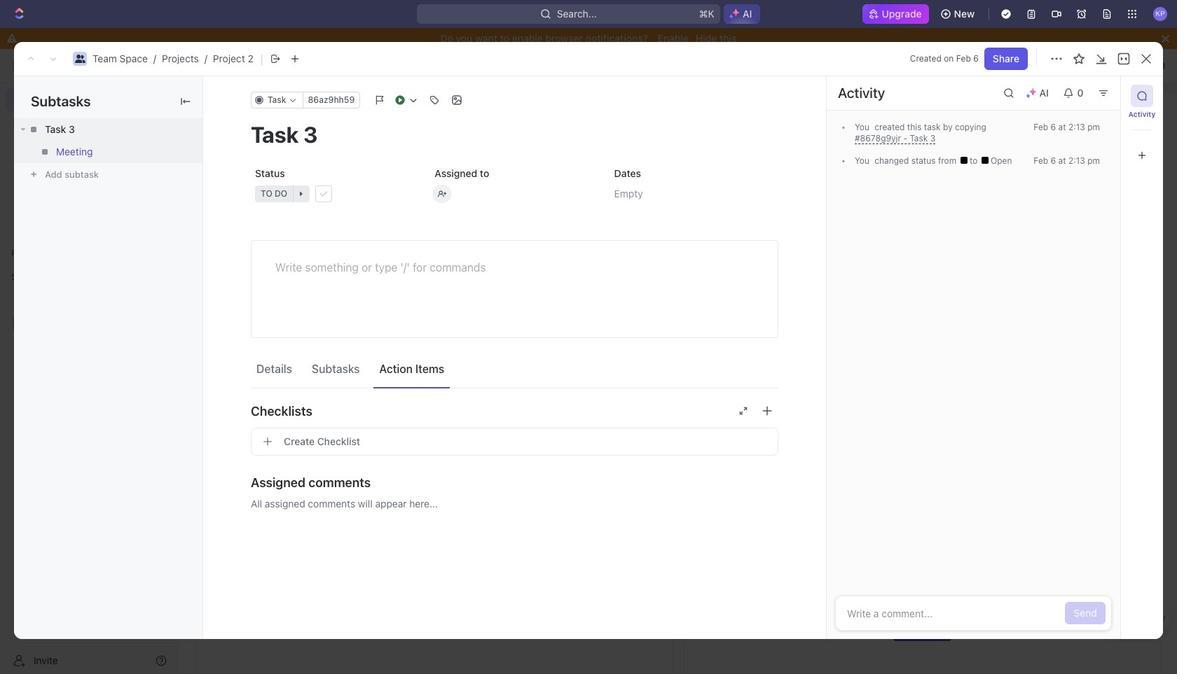 Task type: vqa. For each thing, say whether or not it's contained in the screenshot.
James Peterson's Workspace, , element at the left top of the page
no



Task type: describe. For each thing, give the bounding box(es) containing it.
assigned comments button
[[251, 466, 779, 500]]

at for changed status from
[[1059, 156, 1066, 166]]

to right the want
[[500, 32, 510, 44]]

tree inside the sidebar navigation
[[6, 289, 172, 478]]

1 for ‎task 1
[[256, 252, 260, 264]]

layout:
[[985, 60, 1015, 71]]

‎task 1
[[233, 252, 260, 264]]

dashboards
[[34, 165, 88, 177]]

task inside task 1 "link"
[[233, 320, 253, 332]]

edit layout:
[[965, 60, 1015, 71]]

resize
[[788, 72, 814, 84]]

edit inside alert
[[601, 72, 618, 84]]

1 horizontal spatial will
[[911, 600, 924, 610]]

3 inside the you created this task by copying #8678g9yjr - task 3
[[931, 133, 936, 144]]

items
[[833, 293, 855, 303]]

to do
[[261, 189, 287, 199]]

pm for changed status from
[[1088, 156, 1100, 166]]

comments inside dropdown button
[[309, 476, 371, 490]]

docs link
[[6, 137, 172, 159]]

send button
[[1066, 603, 1106, 625]]

by
[[943, 122, 953, 132]]

send
[[1074, 608, 1098, 620]]

0 vertical spatial task 3
[[45, 123, 75, 135]]

created
[[875, 122, 905, 132]]

at for created this task by copying
[[1059, 122, 1066, 132]]

add task
[[910, 628, 946, 639]]

⌘k
[[700, 8, 715, 20]]

user group image inside tree
[[14, 320, 25, 328]]

my work
[[213, 397, 260, 409]]

drag,
[[715, 72, 739, 84]]

task inside add task button
[[928, 628, 946, 639]]

subtasks button
[[306, 356, 366, 382]]

share button
[[985, 48, 1028, 70]]

0 horizontal spatial you
[[456, 32, 473, 44]]

work
[[232, 397, 260, 409]]

1 horizontal spatial user group image
[[75, 55, 85, 63]]

ai inside dropdown button
[[1040, 87, 1049, 99]]

search...
[[557, 8, 597, 20]]

changed status from
[[873, 156, 959, 166]]

created
[[910, 53, 942, 64]]

0 horizontal spatial will
[[358, 498, 373, 510]]

to inside dropdown button
[[261, 189, 272, 199]]

here...
[[409, 498, 438, 510]]

feb for created this task by copying
[[1034, 122, 1049, 132]]

kp button
[[1149, 3, 1172, 25]]

Edit task name text field
[[251, 121, 779, 148]]

2 horizontal spatial will
[[938, 293, 951, 303]]

action items button
[[374, 356, 450, 382]]

0 horizontal spatial ai button
[[724, 4, 760, 24]]

0 horizontal spatial appear
[[375, 498, 407, 510]]

items
[[416, 363, 444, 375]]

task inside task 2 link
[[233, 297, 253, 309]]

excel
[[1120, 615, 1140, 624]]

0 vertical spatial feb
[[956, 53, 971, 64]]

team for team space
[[233, 185, 257, 197]]

you inside alert
[[685, 72, 701, 84]]

copying
[[955, 122, 987, 132]]

task inside the you created this task by copying #8678g9yjr - task 3
[[910, 133, 928, 144]]

and
[[768, 72, 785, 84]]

details
[[257, 363, 292, 375]]

invite
[[34, 655, 58, 667]]

0 vertical spatial 6
[[974, 53, 979, 64]]

task inside task dropdown button
[[268, 95, 286, 105]]

status
[[255, 168, 285, 179]]

team space / projects / project 2 |
[[93, 52, 263, 66]]

2 for task
[[256, 297, 262, 309]]

project 2 link
[[213, 53, 254, 64]]

0 horizontal spatial team space link
[[93, 53, 148, 64]]

1 horizontal spatial 3
[[256, 230, 262, 242]]

1 vertical spatial task 3 link
[[207, 225, 666, 247]]

excel & csv
[[1120, 615, 1166, 624]]

2 / from the left
[[205, 53, 207, 64]]

changed
[[875, 156, 909, 166]]

0 button
[[1058, 82, 1093, 104]]

add for add task
[[910, 628, 926, 639]]

task 1 link
[[207, 315, 666, 337]]

show
[[954, 293, 974, 303]]

assigned to
[[435, 168, 489, 179]]

‎task for ‎task 2
[[233, 275, 253, 287]]

subtasks inside button
[[312, 363, 360, 375]]

1 for task 1
[[256, 320, 260, 332]]

2:13 for created this task by copying
[[1069, 122, 1086, 132]]

0 horizontal spatial 3
[[69, 123, 75, 135]]

task sidebar navigation tab list
[[1127, 85, 1158, 167]]

csv
[[1150, 615, 1166, 624]]

assigned for tasks
[[846, 600, 881, 610]]

empty button
[[610, 182, 779, 207]]

space for team space
[[260, 185, 288, 197]]

86az9hh59
[[308, 95, 355, 105]]

assigned for all
[[265, 498, 305, 510]]

manage
[[1063, 60, 1100, 71]]

recents
[[213, 161, 256, 174]]

want
[[475, 32, 498, 44]]

team for team space / projects / project 2 |
[[93, 53, 117, 64]]

from for items
[[857, 293, 875, 303]]

add task button
[[893, 625, 951, 642]]

upgrade
[[882, 8, 922, 20]]

on inside alert
[[587, 72, 598, 84]]

project
[[213, 53, 245, 64]]

|
[[261, 52, 263, 66]]

tasks
[[821, 600, 844, 610]]

learn more link
[[848, 72, 899, 84]]

task 2
[[233, 297, 262, 309]]

0 horizontal spatial task 3 link
[[14, 118, 203, 141]]

do you want to enable browser notifications? enable hide this
[[440, 32, 737, 44]]

good
[[212, 112, 254, 132]]

kp
[[1156, 9, 1165, 18]]

turning
[[550, 72, 584, 84]]

manage cards
[[1063, 60, 1130, 71]]

cards.
[[817, 72, 845, 84]]

task inside the you created this task by copying #8678g9yjr - task 3
[[924, 122, 941, 132]]

created on feb 6
[[910, 53, 979, 64]]

create
[[284, 436, 315, 448]]

favorites button
[[6, 245, 62, 262]]

from for status
[[938, 156, 957, 166]]

assigned for assigned to
[[435, 168, 477, 179]]

dates
[[614, 168, 641, 179]]

assigned comments
[[251, 476, 371, 490]]

‎task 2
[[233, 275, 262, 287]]

to inside alert
[[704, 72, 713, 84]]

you for you created this task by copying #8678g9yjr - task 3
[[855, 122, 870, 132]]

to do button
[[251, 182, 419, 207]]

create checklist
[[284, 436, 360, 448]]

projects
[[162, 53, 199, 64]]

‎task 2 link
[[207, 270, 666, 292]]

subtask
[[65, 169, 99, 180]]

to down edit task name text box
[[480, 168, 489, 179]]

space for team space / projects / project 2 |
[[120, 53, 148, 64]]

inbox
[[34, 118, 58, 130]]

2 inside team space / projects / project 2 |
[[248, 53, 254, 64]]



Task type: locate. For each thing, give the bounding box(es) containing it.
6 for changed status from
[[1051, 156, 1056, 166]]

feb
[[956, 53, 971, 64], [1034, 122, 1049, 132], [1034, 156, 1049, 166]]

1 horizontal spatial space
[[260, 185, 288, 197]]

edit left layout:
[[965, 60, 983, 71]]

task 3 up docs
[[45, 123, 75, 135]]

user group image
[[75, 55, 85, 63], [14, 320, 25, 328]]

task right -
[[910, 133, 928, 144]]

your inside alert
[[495, 72, 515, 84]]

appear left here...
[[375, 498, 407, 510]]

activity down cards
[[1129, 110, 1156, 118]]

at right open
[[1059, 156, 1066, 166]]

at down 0 "dropdown button"
[[1059, 122, 1066, 132]]

tree
[[6, 289, 172, 478]]

calendars
[[898, 293, 936, 303]]

1 horizontal spatial on
[[944, 53, 954, 64]]

this inside the you created this task by copying #8678g9yjr - task 3
[[908, 122, 922, 132]]

will left here...
[[358, 498, 373, 510]]

2 1 from the top
[[256, 320, 260, 332]]

ai right the ⌘k
[[743, 8, 752, 20]]

1
[[256, 252, 260, 264], [256, 320, 260, 332]]

on
[[944, 53, 954, 64], [587, 72, 598, 84]]

1 horizontal spatial this
[[908, 122, 922, 132]]

ai button left 0 at the top of the page
[[1020, 82, 1058, 104]]

2 for ‎task
[[256, 275, 262, 287]]

2 horizontal spatial assigned
[[701, 397, 750, 409]]

1 feb 6 at 2:13 pm from the top
[[1034, 122, 1100, 132]]

you
[[456, 32, 473, 44], [685, 72, 701, 84], [894, 600, 908, 610]]

2 2:13 from the top
[[1069, 156, 1086, 166]]

you for you
[[855, 156, 870, 166]]

3
[[69, 123, 75, 135], [931, 133, 936, 144], [256, 230, 262, 242]]

will left show
[[938, 293, 951, 303]]

task 3 link up "‎task 2" link
[[207, 225, 666, 247]]

0 horizontal spatial on
[[587, 72, 598, 84]]

1 horizontal spatial assigned
[[435, 168, 477, 179]]

do
[[275, 189, 287, 199]]

home right projects
[[204, 60, 231, 71]]

pm
[[1088, 122, 1100, 132], [1088, 156, 1100, 166]]

/ left the projects link
[[153, 53, 156, 64]]

🏡
[[429, 72, 442, 84]]

more
[[876, 72, 899, 84]]

enable
[[658, 32, 689, 44]]

team space link up home link
[[93, 53, 148, 64]]

browser
[[546, 32, 583, 44]]

subtasks left action
[[312, 363, 360, 375]]

1 vertical spatial feb 6 at 2:13 pm
[[1034, 156, 1100, 166]]

0 vertical spatial 2:13
[[1069, 122, 1086, 132]]

0 vertical spatial feb 6 at 2:13 pm
[[1034, 122, 1100, 132]]

sidebar navigation
[[0, 49, 179, 675]]

manage cards button
[[1055, 55, 1138, 77]]

0 vertical spatial assigned
[[435, 168, 477, 179]]

1 vertical spatial user group image
[[14, 320, 25, 328]]

2 left |
[[248, 53, 254, 64]]

feb 6 at 2:13 pm up today
[[1034, 156, 1100, 166]]

you
[[855, 122, 870, 132], [855, 156, 870, 166]]

home inside home link
[[34, 94, 61, 106]]

feb 6 at 2:13 pm down 0 "dropdown button"
[[1034, 122, 1100, 132]]

feb for changed status from
[[1034, 156, 1049, 166]]

action items
[[380, 363, 444, 375]]

today button
[[1094, 182, 1129, 198]]

‎task for ‎task 1
[[233, 252, 253, 264]]

1 vertical spatial team space link
[[207, 180, 666, 203]]

you up #8678g9yjr at top
[[855, 122, 870, 132]]

1 down 'task 2'
[[256, 320, 260, 332]]

0 vertical spatial team
[[93, 53, 117, 64]]

task 1
[[233, 320, 260, 332]]

you right do
[[456, 32, 473, 44]]

0 vertical spatial will
[[938, 293, 951, 303]]

6
[[974, 53, 979, 64], [1051, 122, 1056, 132], [1051, 156, 1056, 166]]

ai left 0 "dropdown button"
[[1040, 87, 1049, 99]]

0 vertical spatial task
[[924, 122, 941, 132]]

0 vertical spatial ai
[[743, 8, 752, 20]]

0 horizontal spatial here.
[[956, 600, 976, 610]]

1 vertical spatial you
[[685, 72, 701, 84]]

1 vertical spatial appear
[[926, 600, 954, 610]]

feb 6 at 2:13 pm for created this task by copying
[[1034, 122, 1100, 132]]

subtasks
[[31, 93, 91, 109], [312, 363, 360, 375]]

1 horizontal spatial your
[[878, 293, 895, 303]]

3 up "‎task 1"
[[256, 230, 262, 242]]

comments down assigned comments
[[308, 498, 355, 510]]

task up task 1
[[233, 297, 253, 309]]

team inside team space / projects / project 2 |
[[93, 53, 117, 64]]

1 horizontal spatial you
[[685, 72, 701, 84]]

feb 6 at 2:13 pm for changed status from
[[1034, 156, 1100, 166]]

to inside task sidebar content section
[[970, 156, 980, 166]]

feb right open
[[1034, 156, 1049, 166]]

86az9hh59 button
[[302, 92, 360, 109]]

task 3 up "‎task 1"
[[233, 230, 262, 242]]

2 up 'task 2'
[[256, 275, 262, 287]]

space down status
[[260, 185, 288, 197]]

create checklist button
[[251, 428, 779, 456]]

1 vertical spatial add
[[910, 628, 926, 639]]

1 horizontal spatial task 3 link
[[207, 225, 666, 247]]

1 at from the top
[[1059, 122, 1066, 132]]

1 vertical spatial task
[[928, 628, 946, 639]]

this up -
[[908, 122, 922, 132]]

1 vertical spatial subtasks
[[312, 363, 360, 375]]

0 horizontal spatial task 3
[[45, 123, 75, 135]]

1 horizontal spatial team space link
[[207, 180, 666, 203]]

2 ‎task from the top
[[233, 275, 253, 287]]

pm for created this task by copying
[[1088, 122, 1100, 132]]

1 inside "link"
[[256, 320, 260, 332]]

2 horizontal spatial 3
[[931, 133, 936, 144]]

0 horizontal spatial space
[[120, 53, 148, 64]]

you right allows
[[685, 72, 701, 84]]

add inside "button"
[[45, 169, 62, 180]]

1 horizontal spatial from
[[938, 156, 957, 166]]

6 right open
[[1051, 156, 1056, 166]]

task down tasks assigned to you will appear here. on the bottom of page
[[928, 628, 946, 639]]

2 vertical spatial 2
[[256, 297, 262, 309]]

2 vertical spatial you
[[894, 600, 908, 610]]

1 horizontal spatial add
[[910, 628, 926, 639]]

0 vertical spatial appear
[[375, 498, 407, 510]]

0 vertical spatial team space link
[[93, 53, 148, 64]]

to left do
[[261, 189, 272, 199]]

0 vertical spatial edit
[[965, 60, 983, 71]]

1 vertical spatial home
[[34, 94, 61, 106]]

1 vertical spatial edit
[[601, 72, 618, 84]]

upgrade link
[[862, 4, 929, 24]]

2 feb 6 at 2:13 pm from the top
[[1034, 156, 1100, 166]]

activity
[[838, 85, 885, 101], [1129, 110, 1156, 118]]

user group image up home link
[[75, 55, 85, 63]]

0 vertical spatial task 3 link
[[14, 118, 203, 141]]

you created this task by copying #8678g9yjr - task 3
[[855, 122, 987, 144]]

0 vertical spatial this
[[720, 32, 737, 44]]

pm down 0 "dropdown button"
[[1088, 122, 1100, 132]]

ai button right the ⌘k
[[724, 4, 760, 24]]

add down docs
[[45, 169, 62, 180]]

1 you from the top
[[855, 122, 870, 132]]

task 3 link down home link
[[14, 118, 203, 141]]

to left me
[[753, 397, 764, 409]]

assigned right tasks
[[846, 600, 881, 610]]

1 vertical spatial 2
[[256, 275, 262, 287]]

1 horizontal spatial /
[[205, 53, 207, 64]]

alert
[[179, 63, 1177, 94]]

1 horizontal spatial assigned
[[846, 600, 881, 610]]

1 pm from the top
[[1088, 122, 1100, 132]]

0 vertical spatial 1
[[256, 252, 260, 264]]

0 vertical spatial assigned
[[265, 498, 305, 510]]

team up home link
[[93, 53, 117, 64]]

add inside button
[[910, 628, 926, 639]]

1 vertical spatial assigned
[[846, 600, 881, 610]]

2:13 for changed status from
[[1069, 156, 1086, 166]]

0 horizontal spatial from
[[857, 293, 875, 303]]

2 vertical spatial 6
[[1051, 156, 1056, 166]]

1 vertical spatial pm
[[1088, 156, 1100, 166]]

6 down ai dropdown button
[[1051, 122, 1056, 132]]

do
[[440, 32, 453, 44]]

1 vertical spatial will
[[358, 498, 373, 510]]

feb left layout:
[[956, 53, 971, 64]]

appear up the add task
[[926, 600, 954, 610]]

status
[[912, 156, 936, 166]]

1 horizontal spatial home
[[204, 60, 231, 71]]

to right tasks
[[884, 600, 892, 610]]

docs
[[34, 142, 57, 153]]

ai button
[[724, 4, 760, 24], [1020, 82, 1058, 104]]

6 left layout:
[[974, 53, 979, 64]]

assigned
[[435, 168, 477, 179], [701, 397, 750, 409], [251, 476, 306, 490]]

drop,
[[742, 72, 765, 84]]

you up add task button
[[894, 600, 908, 610]]

/
[[153, 53, 156, 64], [205, 53, 207, 64]]

1 vertical spatial task 3
[[233, 230, 262, 242]]

hide
[[696, 32, 717, 44]]

notifications?
[[586, 32, 648, 44]]

task up "‎task 1"
[[233, 230, 253, 242]]

today
[[1099, 184, 1124, 195]]

cards
[[1103, 60, 1130, 71]]

1 vertical spatial ‎task
[[233, 275, 253, 287]]

0 horizontal spatial ai
[[743, 8, 752, 20]]

0 horizontal spatial home
[[34, 94, 61, 106]]

home up inbox at the left
[[34, 94, 61, 106]]

1 vertical spatial your
[[878, 293, 895, 303]]

0 horizontal spatial activity
[[838, 85, 885, 101]]

1 vertical spatial ai button
[[1020, 82, 1058, 104]]

new button
[[935, 3, 983, 25]]

1 vertical spatial 2:13
[[1069, 156, 1086, 166]]

2 at from the top
[[1059, 156, 1066, 166]]

from right items
[[857, 293, 875, 303]]

1 horizontal spatial edit
[[965, 60, 983, 71]]

details button
[[251, 356, 298, 382]]

checklist
[[317, 436, 360, 448]]

you inside the you created this task by copying #8678g9yjr - task 3
[[855, 122, 870, 132]]

assigned for assigned comments
[[251, 476, 306, 490]]

1 1 from the top
[[256, 252, 260, 264]]

2 vertical spatial will
[[911, 600, 924, 610]]

edit left layout
[[601, 72, 618, 84]]

empty
[[614, 188, 643, 200]]

share
[[993, 53, 1020, 64]]

0 horizontal spatial /
[[153, 53, 156, 64]]

user group image down spaces at the left top
[[14, 320, 25, 328]]

/ left project
[[205, 53, 207, 64]]

0 horizontal spatial assigned
[[251, 476, 306, 490]]

favorites
[[11, 248, 48, 259]]

task left by
[[924, 122, 941, 132]]

2 down '‎task 2'
[[256, 297, 262, 309]]

1 / from the left
[[153, 53, 156, 64]]

1 ‎task from the top
[[233, 252, 253, 264]]

0 vertical spatial here.
[[977, 293, 997, 303]]

1 vertical spatial you
[[855, 156, 870, 166]]

your left calendars
[[878, 293, 895, 303]]

to left open
[[970, 156, 980, 166]]

to left drag,
[[704, 72, 713, 84]]

2 you from the top
[[855, 156, 870, 166]]

customize
[[445, 72, 493, 84]]

assigned
[[265, 498, 305, 510], [846, 600, 881, 610]]

1 vertical spatial 1
[[256, 320, 260, 332]]

0 vertical spatial at
[[1059, 122, 1066, 132]]

0 vertical spatial home
[[204, 60, 231, 71]]

activity inside task sidebar navigation tab list
[[1129, 110, 1156, 118]]

task up docs
[[45, 123, 66, 135]]

tasks assigned to you will appear here.
[[821, 600, 978, 610]]

2:13
[[1069, 122, 1086, 132], [1069, 156, 1086, 166]]

excel & csv link
[[1104, 601, 1170, 636]]

subtasks up inbox at the left
[[31, 93, 91, 109]]

on right the turning
[[587, 72, 598, 84]]

action
[[380, 363, 413, 375]]

6 for created this task by copying
[[1051, 122, 1056, 132]]

ai button
[[1020, 82, 1058, 104]]

this
[[720, 32, 737, 44], [908, 122, 922, 132]]

your left home!
[[495, 72, 515, 84]]

0 vertical spatial 2
[[248, 53, 254, 64]]

2 pm from the top
[[1088, 156, 1100, 166]]

assigned to me
[[701, 397, 783, 409]]

3 up the docs link
[[69, 123, 75, 135]]

1 horizontal spatial activity
[[1129, 110, 1156, 118]]

1 horizontal spatial ai
[[1040, 87, 1049, 99]]

new
[[954, 8, 975, 20]]

-
[[904, 133, 908, 144]]

0 vertical spatial from
[[938, 156, 957, 166]]

team space link down assigned to
[[207, 180, 666, 203]]

on right created
[[944, 53, 954, 64]]

task sidebar content section
[[824, 76, 1121, 640]]

0 horizontal spatial team
[[93, 53, 117, 64]]

from right status
[[938, 156, 957, 166]]

1 horizontal spatial appear
[[926, 600, 954, 610]]

team space link
[[93, 53, 148, 64], [207, 180, 666, 203]]

activity down 'learn'
[[838, 85, 885, 101]]

task down 'task 2'
[[233, 320, 253, 332]]

edit
[[965, 60, 983, 71], [601, 72, 618, 84]]

kendall
[[339, 112, 396, 132]]

pm up today
[[1088, 156, 1100, 166]]

2 horizontal spatial you
[[894, 600, 908, 610]]

all
[[251, 498, 262, 510]]

task 2 link
[[207, 292, 666, 315]]

dashboards link
[[6, 161, 172, 183]]

space inside team space / projects / project 2 |
[[120, 53, 148, 64]]

home!
[[518, 72, 548, 84]]

0 vertical spatial on
[[944, 53, 954, 64]]

feb down ai dropdown button
[[1034, 122, 1049, 132]]

1 vertical spatial ai
[[1040, 87, 1049, 99]]

comments up all assigned comments will appear here...
[[309, 476, 371, 490]]

#8678g9yjr
[[855, 133, 901, 144]]

alert containing 🏡 customize your home! turning on edit layout allows you to drag, drop, and resize cards.
[[179, 63, 1177, 94]]

feb 6 at 2:13 pm
[[1034, 122, 1100, 132], [1034, 156, 1100, 166]]

from inside task sidebar content section
[[938, 156, 957, 166]]

1 vertical spatial comments
[[308, 498, 355, 510]]

0 vertical spatial comments
[[309, 476, 371, 490]]

1 vertical spatial 6
[[1051, 122, 1056, 132]]

‎task down "‎task 1"
[[233, 275, 253, 287]]

0 vertical spatial add
[[45, 169, 62, 180]]

assigned for assigned to me
[[701, 397, 750, 409]]

0 vertical spatial subtasks
[[31, 93, 91, 109]]

activity inside task sidebar content section
[[838, 85, 885, 101]]

space left projects
[[120, 53, 148, 64]]

will up add task button
[[911, 600, 924, 610]]

assigned inside dropdown button
[[251, 476, 306, 490]]

good afternoon, kendall
[[212, 112, 396, 132]]

task up afternoon, on the top left of page
[[268, 95, 286, 105]]

0 horizontal spatial your
[[495, 72, 515, 84]]

0 vertical spatial space
[[120, 53, 148, 64]]

assigned right all at bottom
[[265, 498, 305, 510]]

2 vertical spatial feb
[[1034, 156, 1049, 166]]

checklists button
[[251, 395, 779, 428]]

1 horizontal spatial ai button
[[1020, 82, 1058, 104]]

this right hide
[[720, 32, 737, 44]]

0 horizontal spatial subtasks
[[31, 93, 91, 109]]

task
[[268, 95, 286, 105], [45, 123, 66, 135], [910, 133, 928, 144], [233, 230, 253, 242], [233, 297, 253, 309], [233, 320, 253, 332]]

add for add subtask
[[45, 169, 62, 180]]

checklists
[[251, 404, 313, 419]]

1 vertical spatial assigned
[[701, 397, 750, 409]]

agenda items from your calendars will show here.
[[800, 293, 999, 303]]

1 vertical spatial at
[[1059, 156, 1066, 166]]

team down the recents
[[233, 185, 257, 197]]

add down tasks assigned to you will appear here. on the bottom of page
[[910, 628, 926, 639]]

3 up status
[[931, 133, 936, 144]]

‎task up '‎task 2'
[[233, 252, 253, 264]]

here.
[[977, 293, 997, 303], [956, 600, 976, 610]]

1 2:13 from the top
[[1069, 122, 1086, 132]]

0 horizontal spatial this
[[720, 32, 737, 44]]

enable
[[512, 32, 543, 44]]

you down #8678g9yjr at top
[[855, 156, 870, 166]]

inbox link
[[6, 113, 172, 135]]

my
[[213, 397, 229, 409]]

2 vertical spatial assigned
[[251, 476, 306, 490]]

1 up '‎task 2'
[[256, 252, 260, 264]]

0 horizontal spatial assigned
[[265, 498, 305, 510]]

1 vertical spatial here.
[[956, 600, 976, 610]]



